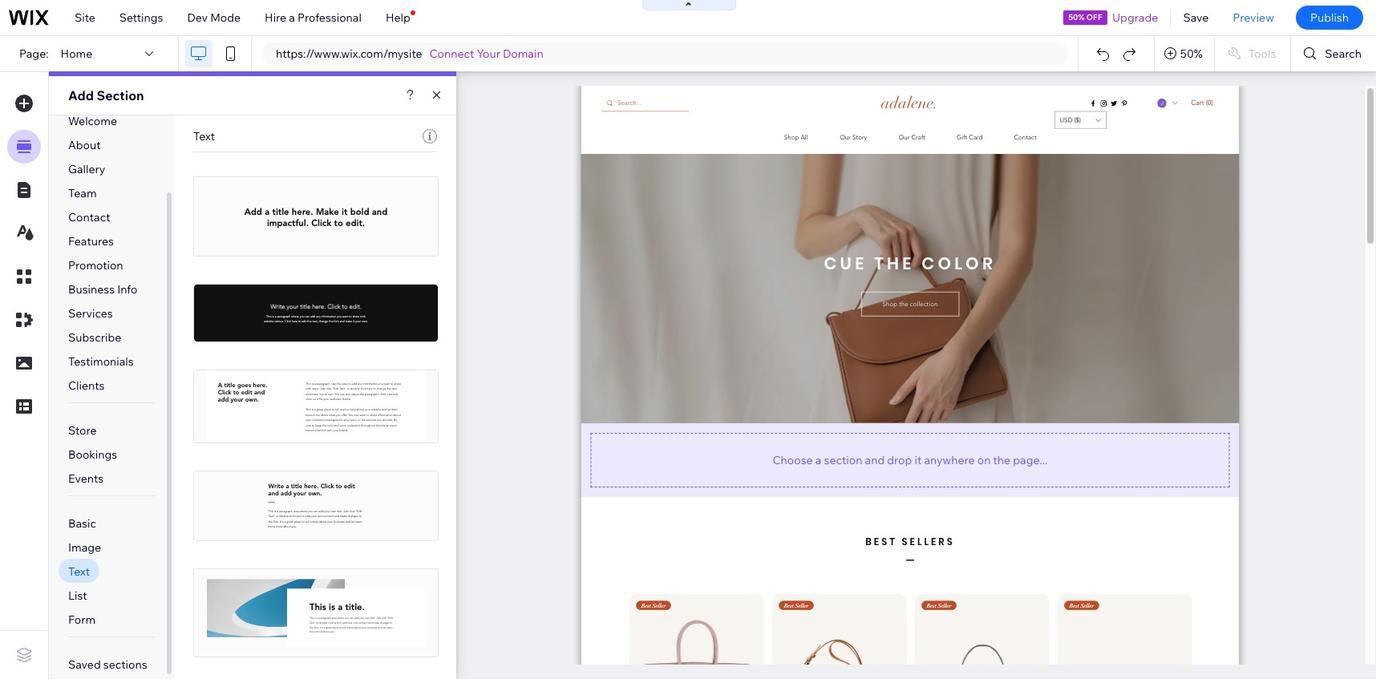 Task type: vqa. For each thing, say whether or not it's contained in the screenshot.
topmost MARKETING
no



Task type: locate. For each thing, give the bounding box(es) containing it.
preview
[[1233, 10, 1275, 25]]

tools button
[[1215, 36, 1291, 71]]

list
[[68, 589, 87, 603]]

testimonials
[[68, 355, 134, 369]]

upgrade
[[1113, 10, 1159, 25]]

events
[[68, 472, 104, 486]]

off
[[1087, 12, 1103, 22]]

save button
[[1172, 0, 1221, 35]]

1 vertical spatial a
[[816, 453, 822, 467]]

page...
[[1013, 453, 1048, 467]]

dev mode
[[187, 10, 241, 25]]

basic
[[68, 517, 96, 531]]

0 vertical spatial a
[[289, 10, 295, 25]]

image
[[68, 541, 101, 555]]

business
[[68, 282, 115, 297]]

0 horizontal spatial text
[[68, 565, 90, 579]]

50% inside button
[[1181, 47, 1203, 61]]

a left section
[[816, 453, 822, 467]]

business info
[[68, 282, 138, 297]]

50% for 50%
[[1181, 47, 1203, 61]]

1 horizontal spatial text
[[193, 129, 215, 144]]

a right the hire
[[289, 10, 295, 25]]

choose
[[773, 453, 813, 467]]

1 horizontal spatial a
[[816, 453, 822, 467]]

1 horizontal spatial 50%
[[1181, 47, 1203, 61]]

promotion
[[68, 258, 123, 273]]

saved sections
[[68, 658, 147, 672]]

50% left off
[[1069, 12, 1085, 22]]

a
[[289, 10, 295, 25], [816, 453, 822, 467]]

50% down save button
[[1181, 47, 1203, 61]]

section
[[824, 453, 863, 467]]

settings
[[119, 10, 163, 25]]

form
[[68, 613, 96, 627]]

publish
[[1311, 10, 1349, 25]]

add
[[68, 87, 94, 103]]

saved
[[68, 658, 101, 672]]

text
[[193, 129, 215, 144], [68, 565, 90, 579]]

0 vertical spatial 50%
[[1069, 12, 1085, 22]]

0 horizontal spatial a
[[289, 10, 295, 25]]

publish button
[[1296, 6, 1364, 30]]

mode
[[210, 10, 241, 25]]

on
[[978, 453, 991, 467]]

sections
[[103, 658, 147, 672]]

1 vertical spatial text
[[68, 565, 90, 579]]

subscribe
[[68, 330, 121, 345]]

50% for 50% off
[[1069, 12, 1085, 22]]

50%
[[1069, 12, 1085, 22], [1181, 47, 1203, 61]]

1 vertical spatial 50%
[[1181, 47, 1203, 61]]

0 horizontal spatial 50%
[[1069, 12, 1085, 22]]



Task type: describe. For each thing, give the bounding box(es) containing it.
professional
[[298, 10, 362, 25]]

bookings
[[68, 448, 117, 462]]

about
[[68, 138, 101, 152]]

domain
[[503, 47, 544, 61]]

hire a professional
[[265, 10, 362, 25]]

tools
[[1249, 47, 1277, 61]]

your
[[477, 47, 500, 61]]

gallery
[[68, 162, 105, 176]]

0 vertical spatial text
[[193, 129, 215, 144]]

preview button
[[1221, 0, 1287, 35]]

save
[[1184, 10, 1209, 25]]

clients
[[68, 379, 105, 393]]

team
[[68, 186, 97, 201]]

add section
[[68, 87, 144, 103]]

and
[[865, 453, 885, 467]]

features
[[68, 234, 114, 249]]

50% off
[[1069, 12, 1103, 22]]

help
[[386, 10, 411, 25]]

info
[[117, 282, 138, 297]]

connect
[[430, 47, 474, 61]]

welcome
[[68, 114, 117, 128]]

a for section
[[816, 453, 822, 467]]

anywhere
[[924, 453, 975, 467]]

a for professional
[[289, 10, 295, 25]]

hire
[[265, 10, 286, 25]]

search button
[[1292, 36, 1377, 71]]

site
[[75, 10, 95, 25]]

the
[[994, 453, 1011, 467]]

choose a section and drop it anywhere on the page...
[[773, 453, 1048, 467]]

drop
[[887, 453, 912, 467]]

store
[[68, 424, 97, 438]]

section
[[97, 87, 144, 103]]

50% button
[[1155, 36, 1214, 71]]

dev
[[187, 10, 208, 25]]

home
[[61, 47, 92, 61]]

services
[[68, 306, 113, 321]]

it
[[915, 453, 922, 467]]

https://www.wix.com/mysite
[[276, 47, 422, 61]]

search
[[1325, 47, 1362, 61]]

https://www.wix.com/mysite connect your domain
[[276, 47, 544, 61]]

contact
[[68, 210, 110, 225]]



